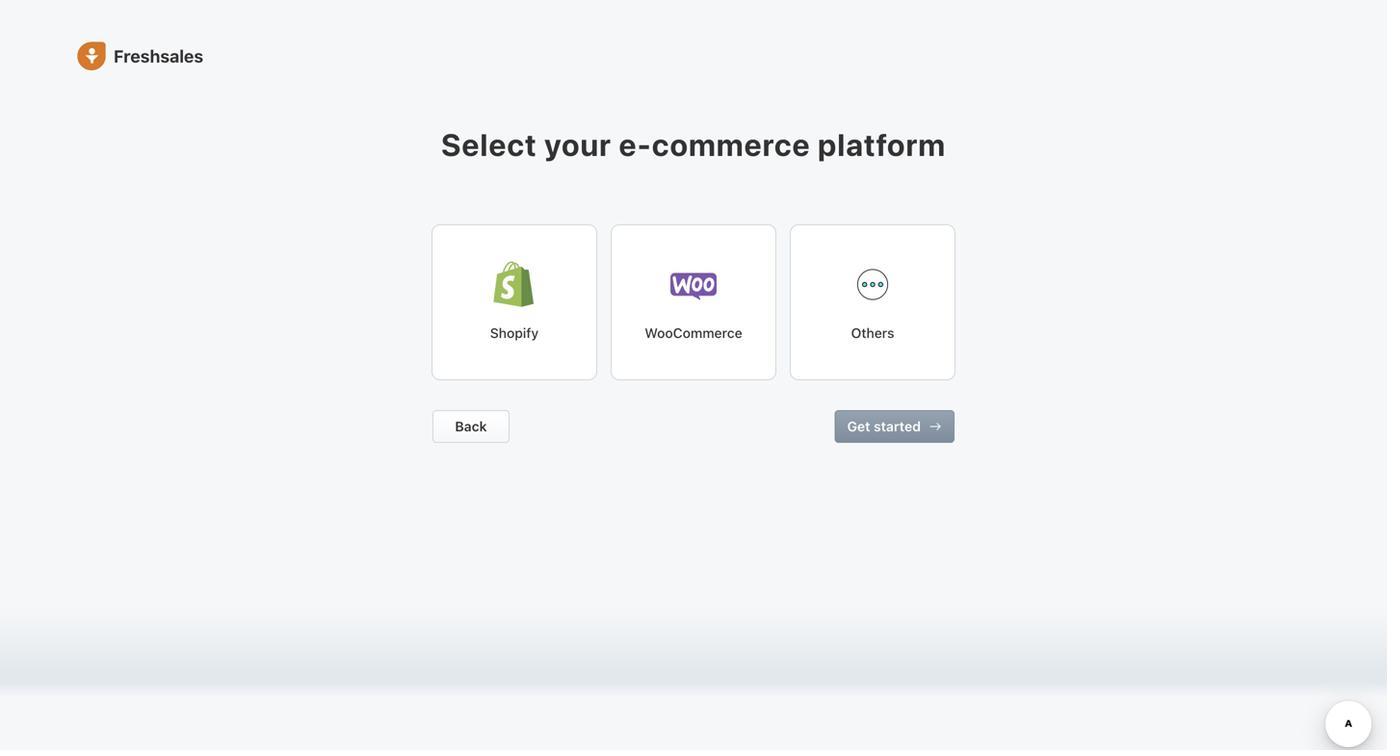 Task type: vqa. For each thing, say whether or not it's contained in the screenshot.
The My Subscriptions Image
no



Task type: describe. For each thing, give the bounding box(es) containing it.
janesampleton@gmail.com
[[847, 408, 1000, 421]]

insights
[[184, 629, 232, 645]]

lifecycle
[[380, 213, 428, 227]]

interested link
[[887, 236, 1044, 259]]

phone image
[[21, 678, 40, 697]]

5,600
[[596, 619, 628, 632]]

closes
[[897, 618, 934, 632]]

janesampleton@gmail.com link
[[847, 405, 1000, 424]]

glendale, arizona, usa link
[[385, 409, 516, 422]]

shopify
[[490, 325, 539, 341]]

sales
[[380, 237, 415, 253]]

select your e-commerce platform
[[441, 126, 946, 163]]

commerce
[[652, 126, 811, 163]]

shopify icon image
[[492, 261, 538, 308]]

no
[[428, 685, 443, 698]]

woocommerce icon image
[[671, 261, 717, 308]]

status
[[572, 213, 607, 227]]

freddy ai insights
[[120, 629, 232, 645]]

stage
[[431, 213, 462, 227]]

arizona,
[[441, 409, 489, 422]]

glendale,
[[385, 409, 438, 422]]

interested
[[940, 241, 997, 254]]

others
[[852, 325, 895, 341]]

phone element
[[12, 668, 50, 706]]

closes in may
[[897, 618, 973, 632]]

sales qualified lead
[[380, 237, 511, 253]]

platform
[[818, 126, 946, 163]]

add
[[445, 306, 466, 319]]

click
[[399, 306, 427, 319]]



Task type: locate. For each thing, give the bounding box(es) containing it.
Search your CRM... text field
[[85, 47, 278, 80]]

freshsales
[[114, 46, 203, 66]]

row
[[428, 606, 1054, 646]]

meetings
[[504, 685, 554, 698]]

click to add tags
[[399, 306, 495, 319]]

jane.
[[583, 685, 613, 698]]

widgetz.io (sample) link
[[428, 618, 543, 634]]

widgetz.io (sample)
[[428, 619, 543, 632]]

interested button
[[887, 236, 1044, 259]]

usa
[[492, 409, 516, 422]]

qualified
[[418, 237, 477, 253]]

lead
[[480, 237, 511, 253]]

woocommerce
[[645, 325, 743, 341]]

may
[[950, 618, 973, 632]]

container_wx8msf4aqz5i3rn1 image
[[389, 607, 409, 627]]

product logo freshsales image
[[77, 42, 106, 71]]

(sample)
[[492, 619, 543, 632]]

contacted link
[[730, 235, 887, 259]]

back
[[455, 419, 487, 434]]

back button
[[433, 410, 510, 443]]

contacted
[[785, 241, 843, 254]]

widgetz.io
[[428, 619, 489, 632]]

upcoming
[[447, 685, 500, 698]]

e-
[[619, 126, 652, 163]]

no upcoming meetings with jane.
[[428, 685, 613, 698]]

with
[[557, 685, 580, 698]]

ai
[[168, 629, 180, 645]]

select
[[441, 126, 537, 163]]

glendale, arizona, usa
[[385, 409, 516, 422]]

files
[[120, 668, 149, 684]]

in
[[937, 618, 947, 632]]

tags
[[470, 306, 495, 319]]

sales qualified lead link
[[380, 229, 528, 256]]

container_wx8msf4aqz5i3rn1 image
[[389, 695, 409, 714]]

new
[[746, 619, 770, 632]]

$
[[585, 619, 593, 632]]

$ 5,600
[[585, 619, 628, 632]]

lifecycle stage
[[380, 213, 462, 227]]

to
[[430, 306, 442, 319]]

others icon image
[[850, 261, 896, 308]]

freddy
[[120, 629, 164, 645]]

row containing closes in may
[[428, 606, 1054, 646]]

your
[[544, 126, 612, 163]]



